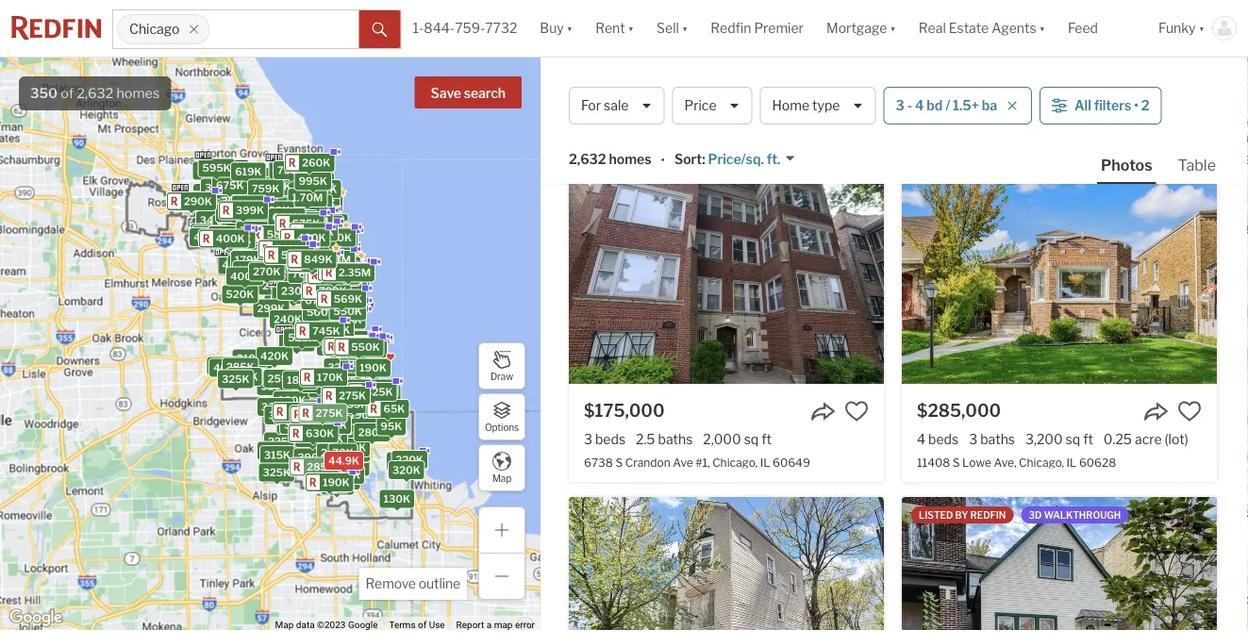 Task type: describe. For each thing, give the bounding box(es) containing it.
675k up 409k
[[248, 243, 276, 256]]

69.2k
[[310, 439, 340, 451]]

1.06m
[[282, 196, 314, 208]]

0 vertical spatial 260k
[[302, 157, 331, 169]]

614k
[[223, 187, 250, 199]]

all filters • 2 button
[[1040, 87, 1162, 125]]

0 vertical spatial 995k
[[299, 175, 327, 187]]

favorite button checkbox for $285,000
[[1178, 399, 1202, 424]]

1 vertical spatial 1.05m
[[350, 351, 381, 363]]

500k up 295k
[[245, 264, 274, 276]]

1.65m
[[307, 245, 338, 257]]

4 beds for $139,900
[[584, 86, 626, 102]]

1 vertical spatial 625k
[[332, 265, 360, 278]]

1 vertical spatial 595k
[[217, 218, 245, 230]]

570k up 685k
[[311, 218, 339, 231]]

1 vertical spatial 395k
[[237, 264, 265, 276]]

485k
[[328, 255, 356, 267]]

favorite button image for $190,000
[[1178, 54, 1202, 78]]

chicago, down 3,200
[[1019, 456, 1064, 469]]

2.70m
[[326, 266, 359, 278]]

770k
[[287, 267, 314, 279]]

745k
[[312, 325, 340, 337]]

1 vertical spatial 170k
[[333, 389, 359, 401]]

155k
[[311, 404, 338, 416]]

/
[[946, 98, 950, 114]]

il right 1.5
[[658, 76, 678, 101]]

300k down 155k
[[284, 419, 313, 431]]

1.5+
[[953, 98, 979, 114]]

675k up 230k
[[286, 270, 314, 282]]

2,200 sq ft
[[1026, 86, 1093, 102]]

0 horizontal spatial 475k
[[216, 191, 244, 204]]

2 horizontal spatial 599k
[[352, 361, 380, 373]]

270k down 710k
[[269, 257, 297, 269]]

0 vertical spatial 2,632
[[77, 85, 114, 101]]

0 vertical spatial 199k
[[236, 280, 263, 293]]

3 up 6738
[[584, 431, 593, 447]]

0 vertical spatial 130k
[[335, 397, 362, 409]]

0 vertical spatial 299k
[[260, 201, 289, 213]]

0 vertical spatial 1.05m
[[297, 215, 329, 228]]

redfin
[[711, 20, 752, 36]]

265k
[[333, 425, 361, 438]]

may
[[625, 110, 647, 124]]

1 vertical spatial 640k
[[296, 257, 325, 270]]

4 up 8827
[[584, 86, 593, 102]]

0 vertical spatial 650k
[[300, 198, 329, 210]]

photos button
[[1097, 155, 1174, 184]]

2 vertical spatial 650k
[[296, 260, 325, 272]]

st,
[[650, 110, 664, 124]]

google image
[[5, 606, 67, 630]]

4 left ba
[[969, 86, 978, 102]]

0 horizontal spatial 580k
[[232, 258, 260, 270]]

map button
[[478, 444, 526, 492]]

330k left 49k
[[261, 401, 290, 413]]

save search button
[[415, 76, 522, 109]]

4 baths
[[969, 86, 1015, 102]]

0 vertical spatial 950k
[[275, 226, 304, 238]]

850k
[[238, 171, 267, 183]]

2 vertical spatial 375k
[[306, 441, 334, 453]]

s for $139,900
[[615, 110, 622, 124]]

1,631 sq ft
[[702, 86, 764, 102]]

rent ▾ button
[[596, 0, 634, 57]]

1 vertical spatial 995k
[[310, 250, 338, 263]]

ft for $285,000
[[1083, 431, 1094, 447]]

0 vertical spatial 375k
[[252, 232, 280, 244]]

il down 1,631
[[714, 110, 724, 124]]

750k down the 819k
[[240, 224, 268, 237]]

270k up 100k at the bottom left
[[337, 433, 365, 445]]

$175,000
[[584, 400, 665, 421]]

baths for $190,000
[[981, 86, 1015, 102]]

750k down 890k at the top left
[[288, 247, 316, 259]]

0 vertical spatial 340k
[[244, 201, 273, 213]]

▾ inside "real estate agents ▾" link
[[1039, 20, 1046, 36]]

favorite button image for $285,000
[[1178, 399, 1202, 424]]

2 vertical spatial 290k
[[315, 433, 343, 445]]

city
[[1144, 82, 1173, 100]]

890k
[[294, 234, 323, 246]]

3 up the lowe
[[969, 431, 978, 447]]

450k
[[312, 321, 341, 333]]

295k
[[262, 280, 290, 292]]

0 vertical spatial 2.00m
[[308, 241, 342, 254]]

rent
[[596, 20, 625, 36]]

1 vertical spatial 650k
[[295, 224, 324, 236]]

map region
[[0, 0, 644, 630]]

1 vertical spatial 1.10m
[[292, 261, 322, 274]]

0 horizontal spatial 185k
[[287, 374, 314, 387]]

0 vertical spatial 170k
[[317, 371, 343, 383]]

0 vertical spatial 699k
[[333, 265, 361, 278]]

il left 60649
[[760, 456, 770, 469]]

630k
[[306, 428, 334, 440]]

favorite button image for $175,000
[[845, 399, 869, 424]]

2,632 inside 2,632 homes •
[[569, 151, 606, 167]]

1 vertical spatial 420k
[[260, 350, 289, 363]]

535k
[[246, 220, 274, 232]]

675k up 415k
[[216, 179, 244, 192]]

submit search image
[[372, 22, 387, 37]]

real estate agents ▾ button
[[908, 0, 1057, 57]]

365k
[[353, 414, 382, 426]]

table
[[1178, 156, 1216, 174]]

1 horizontal spatial 320k
[[392, 464, 421, 477]]

519k
[[218, 233, 244, 246]]

1 vertical spatial 189k
[[328, 430, 354, 443]]

500k up 685k
[[315, 217, 344, 229]]

300k down 49k
[[277, 408, 306, 420]]

500k up 450k
[[307, 306, 336, 319]]

map
[[492, 473, 512, 484]]

3 right -
[[917, 86, 926, 102]]

11408
[[917, 456, 950, 469]]

270k up 759k at the top left
[[273, 164, 301, 176]]

#1,
[[696, 456, 710, 469]]

photo of 11408 s lowe ave, chicago, il 60628 image
[[902, 152, 1217, 384]]

baths for $139,900
[[657, 86, 691, 102]]

0 vertical spatial 290k
[[184, 195, 212, 208]]

300k down 79.9k
[[240, 353, 269, 366]]

297k
[[340, 339, 367, 352]]

350
[[30, 85, 58, 101]]

save
[[431, 85, 461, 101]]

1 vertical spatial 380k
[[211, 360, 240, 372]]

74.9k
[[313, 383, 343, 395]]

0 vertical spatial 1.10m
[[299, 217, 329, 229]]

0.25 acre (lot)
[[1104, 431, 1189, 447]]

500k up 1.70m on the top of page
[[301, 175, 330, 188]]

560k
[[289, 229, 318, 241]]

2,000
[[703, 431, 741, 447]]

220k down "95k"
[[396, 454, 424, 466]]

photo of 911 w marquette rd, chicago, il 60621 image
[[569, 497, 884, 630]]

ba
[[982, 98, 997, 114]]

1 horizontal spatial 580k
[[281, 249, 310, 261]]

1 horizontal spatial 185k
[[324, 480, 350, 492]]

1 vertical spatial 950k
[[311, 292, 340, 305]]

1 vertical spatial 375k
[[231, 371, 258, 383]]

photo of 1755 e 55th st #903, chicago, il 60615 image
[[902, 0, 1217, 39]]

chicago, down 2,200 sq ft
[[1032, 110, 1077, 124]]

:
[[702, 151, 705, 167]]

il left 60628
[[1067, 456, 1077, 469]]

real estate agents ▾
[[919, 20, 1046, 36]]

769k
[[292, 268, 320, 280]]

home
[[772, 98, 810, 114]]

insights
[[1068, 82, 1125, 100]]

0 horizontal spatial 250k
[[249, 279, 277, 291]]

• for homes
[[661, 153, 665, 169]]

chicago, down "chicago, il homes for sale"
[[666, 110, 711, 124]]

339k
[[319, 419, 347, 431]]

for
[[756, 76, 785, 101]]

0 horizontal spatial homes
[[117, 85, 160, 101]]

s for $175,000
[[616, 456, 623, 469]]

2.5 baths
[[636, 431, 693, 447]]

695k
[[326, 257, 355, 269]]

949k
[[329, 261, 357, 273]]

real estate agents ▾ link
[[919, 0, 1046, 57]]

favorite button checkbox for $139,900
[[845, 54, 869, 78]]

favorite button checkbox for $175,000
[[845, 399, 869, 424]]

chicago, il homes for sale
[[569, 76, 832, 101]]

809k
[[286, 165, 315, 177]]

1 vertical spatial 545k
[[280, 265, 308, 277]]

1 vertical spatial 299k
[[257, 303, 285, 315]]

$139,900
[[584, 55, 665, 75]]

redfin
[[971, 510, 1006, 521]]

2 vertical spatial 625k
[[340, 340, 368, 352]]

new
[[586, 164, 609, 176]]

2 vertical spatial 315k
[[264, 449, 291, 461]]

60628
[[1079, 456, 1117, 469]]

65k
[[384, 403, 405, 415]]

0 vertical spatial 390k
[[223, 234, 252, 246]]

240k down "95k"
[[395, 455, 423, 467]]

2 horizontal spatial 200k
[[292, 456, 321, 469]]

rent ▾ button
[[584, 0, 646, 57]]

1 vertical spatial 310k
[[236, 352, 263, 365]]

570k up the 1.06m
[[279, 174, 307, 186]]

1 vertical spatial 225k
[[268, 436, 295, 448]]

1 vertical spatial 315k
[[325, 393, 352, 406]]

240k up 630k
[[298, 409, 326, 421]]

s for $285,000
[[953, 456, 960, 469]]

• for filters
[[1134, 98, 1139, 114]]

options
[[485, 422, 519, 433]]

2 vertical spatial 395k
[[336, 397, 365, 409]]

price/sq.
[[708, 151, 764, 167]]

1-
[[413, 20, 424, 36]]

search
[[464, 85, 506, 101]]

240k down 345k
[[179, 194, 208, 207]]

ft for $139,900
[[754, 86, 764, 102]]

1 vertical spatial 199k
[[326, 431, 352, 443]]

6738
[[584, 456, 613, 469]]

2 vertical spatial 260k
[[310, 464, 338, 476]]

0 vertical spatial 625k
[[291, 230, 319, 242]]

il left 60615
[[1080, 110, 1090, 124]]

8827
[[584, 110, 613, 124]]

home type button
[[760, 87, 876, 125]]

77.5k
[[336, 461, 366, 473]]

240k up 529k
[[274, 313, 302, 326]]

0 vertical spatial 420k
[[252, 205, 280, 217]]

1 horizontal spatial 259k
[[339, 383, 368, 395]]

279k
[[356, 345, 384, 357]]

3 down 1.30m
[[301, 274, 308, 286]]

300k down 770k
[[285, 282, 314, 294]]

1 vertical spatial 290k
[[331, 409, 359, 421]]

mortgage
[[827, 20, 887, 36]]

240k up 140k
[[306, 404, 335, 416]]

1 vertical spatial 1.25m
[[317, 256, 348, 268]]

0 vertical spatial 225k
[[302, 413, 330, 425]]

ft.
[[767, 151, 781, 167]]

100k
[[339, 447, 366, 459]]

0 vertical spatial 395k
[[224, 227, 253, 239]]

1.70m
[[292, 191, 323, 204]]

759-
[[455, 20, 485, 36]]

460k
[[344, 358, 373, 370]]

675k up 450k
[[305, 294, 333, 307]]

0 horizontal spatial 320k
[[269, 455, 297, 467]]

new 35 hrs ago
[[586, 164, 669, 176]]

buy
[[540, 20, 564, 36]]

real
[[919, 20, 946, 36]]

2 vertical spatial 130k
[[384, 493, 410, 505]]

2 horizontal spatial 580k
[[321, 341, 350, 353]]

remove chicago image
[[188, 24, 199, 35]]

2,200
[[1026, 86, 1063, 102]]

1 horizontal spatial 599k
[[311, 270, 339, 282]]

2.5
[[636, 431, 655, 447]]

2 vertical spatial 225k
[[317, 478, 345, 490]]

1 vertical spatial 130k
[[312, 464, 339, 476]]

270k up 295k
[[253, 266, 281, 278]]

799k
[[319, 285, 347, 297]]

525k up 560k
[[286, 213, 313, 225]]

1 vertical spatial 2.00m
[[332, 275, 366, 287]]

0 vertical spatial 545k
[[264, 181, 292, 193]]

▾ for buy ▾
[[567, 20, 573, 36]]



Task type: locate. For each thing, give the bounding box(es) containing it.
0 vertical spatial 185k
[[287, 374, 314, 387]]

homes
[[682, 76, 752, 101]]

price/sq. ft. button
[[705, 150, 796, 169]]

acre
[[1135, 431, 1162, 447]]

▾ for rent ▾
[[628, 20, 634, 36]]

525k down the 1.06m
[[265, 209, 293, 222]]

sq for $139,900
[[737, 86, 751, 102]]

0 horizontal spatial 599k
[[261, 231, 290, 244]]

favorite button checkbox
[[845, 54, 869, 78], [1178, 399, 1202, 424]]

1 vertical spatial 250k
[[392, 456, 420, 468]]

263k
[[334, 412, 362, 424]]

725k up 710k
[[268, 227, 296, 239]]

hrs
[[626, 164, 646, 176]]

190k down 77.5k
[[323, 477, 350, 489]]

3 beds up 6738
[[584, 431, 626, 447]]

329k
[[390, 457, 418, 469]]

chicago
[[129, 21, 180, 37]]

buy ▾
[[540, 20, 573, 36]]

0 vertical spatial favorite button checkbox
[[845, 54, 869, 78]]

lowe
[[963, 456, 992, 469]]

145k
[[376, 405, 403, 417]]

0 horizontal spatial 200k
[[178, 196, 207, 209]]

534k
[[307, 198, 336, 210]]

▾ inside buy ▾ dropdown button
[[567, 20, 573, 36]]

0 horizontal spatial 2,632
[[77, 85, 114, 101]]

289k
[[196, 229, 224, 242]]

0 vertical spatial 599k
[[261, 231, 290, 244]]

0 horizontal spatial •
[[661, 153, 665, 169]]

chicago,
[[569, 76, 654, 101], [666, 110, 711, 124], [1032, 110, 1077, 124], [713, 456, 758, 469], [1019, 456, 1064, 469]]

545k down 800k
[[280, 265, 308, 277]]

• left sort
[[661, 153, 665, 169]]

1 vertical spatial 340k
[[200, 214, 228, 226]]

baths for $285,000
[[981, 431, 1015, 447]]

favorite button image for $139,900
[[845, 54, 869, 78]]

beds for $139,900
[[596, 86, 626, 102]]

market
[[1012, 82, 1064, 100]]

▾ for funky ▾
[[1199, 20, 1205, 36]]

475k down 140k
[[299, 432, 327, 444]]

▾ right rent
[[628, 20, 634, 36]]

0 vertical spatial 640k
[[220, 207, 249, 219]]

sq for $285,000
[[1066, 431, 1081, 447]]

s right 6738
[[616, 456, 623, 469]]

2 vertical spatial 189k
[[334, 469, 360, 481]]

draw button
[[478, 343, 526, 390]]

0 horizontal spatial favorite button image
[[845, 399, 869, 424]]

1 horizontal spatial 4 beds
[[917, 431, 959, 447]]

1755 e 55th st #903, chicago, il 60615
[[917, 110, 1128, 124]]

favorite button checkbox down mortgage
[[845, 54, 869, 78]]

340k
[[244, 201, 273, 213], [200, 214, 228, 226]]

4 up 11408
[[917, 431, 926, 447]]

table button
[[1174, 155, 1220, 182]]

1.5
[[636, 86, 654, 102]]

0 horizontal spatial favorite button checkbox
[[845, 54, 869, 78]]

funky
[[1159, 20, 1196, 36]]

baths up ave,
[[981, 431, 1015, 447]]

3 left -
[[896, 98, 905, 114]]

ft for $175,000
[[762, 431, 772, 447]]

1 horizontal spatial 520k
[[226, 288, 254, 300]]

3 ▾ from the left
[[682, 20, 688, 36]]

price
[[685, 98, 717, 114]]

1 vertical spatial 260k
[[375, 407, 404, 419]]

395k right 289k
[[224, 227, 253, 239]]

1 vertical spatial 390k
[[298, 452, 326, 464]]

type
[[812, 98, 840, 114]]

sq right 2,200
[[1065, 86, 1080, 102]]

agents
[[992, 20, 1037, 36]]

1 horizontal spatial 950k
[[311, 292, 340, 305]]

3 beds for $190,000
[[917, 86, 959, 102]]

mortgage ▾ button
[[827, 0, 896, 57]]

▾ for sell ▾
[[682, 20, 688, 36]]

sq for $190,000
[[1065, 86, 1080, 102]]

favorite button checkbox for $190,000
[[1178, 54, 1202, 78]]

▾ inside mortgage ▾ dropdown button
[[890, 20, 896, 36]]

250k down 409k
[[249, 279, 277, 291]]

599k down 680k at the left top
[[311, 270, 339, 282]]

3 baths
[[969, 431, 1015, 447]]

▾ right mortgage
[[890, 20, 896, 36]]

1 horizontal spatial homes
[[609, 151, 652, 167]]

photo of 8827 s may st, chicago, il 60620 image
[[569, 0, 884, 39]]

310k up the 179k
[[230, 238, 257, 250]]

guide
[[1176, 82, 1216, 100]]

540k
[[241, 218, 270, 231]]

1 vertical spatial 699k
[[349, 343, 377, 355]]

420k up 535k
[[252, 205, 280, 217]]

1 vertical spatial 190k
[[350, 409, 377, 421]]

2 ▾ from the left
[[628, 20, 634, 36]]

0 vertical spatial favorite button checkbox
[[1178, 54, 1202, 78]]

▾ for mortgage ▾
[[890, 20, 896, 36]]

4 beds for $285,000
[[917, 431, 959, 447]]

options button
[[478, 393, 526, 441]]

345k
[[205, 182, 233, 194]]

▾ right buy
[[567, 20, 573, 36]]

1 horizontal spatial favorite button checkbox
[[1178, 399, 1202, 424]]

▾ inside sell ▾ dropdown button
[[682, 20, 688, 36]]

0 horizontal spatial 259k
[[268, 373, 296, 385]]

e
[[946, 110, 954, 124]]

225k up 445k
[[268, 436, 295, 448]]

4 inside button
[[915, 98, 924, 114]]

700k
[[234, 205, 263, 218], [287, 213, 316, 225], [263, 246, 291, 258], [285, 252, 313, 264], [285, 252, 313, 265], [322, 324, 350, 336]]

1 ▾ from the left
[[567, 20, 573, 36]]

0 horizontal spatial 390k
[[223, 234, 252, 246]]

2 favorite button image from the left
[[1178, 399, 1202, 424]]

330k up 258k
[[278, 394, 306, 407]]

300k down 80k
[[359, 421, 388, 433]]

-
[[907, 98, 912, 114]]

1.79m
[[328, 263, 359, 275]]

listed by redfin
[[919, 510, 1006, 521]]

▾ inside rent ▾ dropdown button
[[628, 20, 634, 36]]

baths
[[657, 86, 691, 102], [981, 86, 1015, 102], [658, 431, 693, 447], [981, 431, 1015, 447]]

homes
[[117, 85, 160, 101], [609, 151, 652, 167]]

|
[[1132, 82, 1136, 100]]

beds for $285,000
[[929, 431, 959, 447]]

▾
[[567, 20, 573, 36], [628, 20, 634, 36], [682, 20, 688, 36], [890, 20, 896, 36], [1039, 20, 1046, 36], [1199, 20, 1205, 36]]

475k
[[263, 180, 291, 192], [216, 191, 244, 204], [299, 432, 327, 444]]

0 vertical spatial 190k
[[360, 362, 387, 374]]

1,631
[[702, 86, 734, 102]]

favorite button image down mortgage
[[845, 54, 869, 78]]

0 vertical spatial 284k
[[346, 390, 374, 402]]

130k down 329k
[[384, 493, 410, 505]]

995k
[[299, 175, 327, 187], [310, 250, 338, 263]]

2 vertical spatial 200k
[[292, 456, 321, 469]]

725k up '799k'
[[312, 273, 340, 285]]

▾ right sell
[[682, 20, 688, 36]]

595k up 345k
[[202, 162, 231, 174]]

8827 s may st, chicago, il 60620
[[584, 110, 764, 124]]

beds up 8827
[[596, 86, 626, 102]]

570k down 1.01m
[[326, 297, 354, 309]]

3 beds for $175,000
[[584, 431, 626, 447]]

3 beds
[[917, 86, 959, 102], [584, 431, 626, 447]]

2 favorite button image from the left
[[1178, 54, 1202, 78]]

beds for $190,000
[[929, 86, 959, 102]]

redfin premier button
[[700, 0, 815, 57]]

60620
[[726, 110, 764, 124]]

335k
[[221, 199, 249, 211], [266, 226, 294, 238], [340, 398, 368, 411], [344, 403, 373, 415]]

200k up 295k
[[254, 261, 282, 273]]

6 ▾ from the left
[[1199, 20, 1205, 36]]

1.01m
[[334, 274, 363, 287]]

baths for $175,000
[[658, 431, 693, 447]]

0 horizontal spatial 725k
[[268, 227, 296, 239]]

3.95m
[[327, 265, 360, 278]]

130k up 263k at the bottom of the page
[[335, 397, 362, 409]]

1.00m
[[293, 251, 325, 263]]

sq up 60620
[[737, 86, 751, 102]]

chicago, down the $139,900
[[569, 76, 654, 101]]

395k up 263k at the bottom of the page
[[336, 397, 365, 409]]

1 horizontal spatial 250k
[[392, 456, 420, 468]]

1 vertical spatial 284k
[[337, 447, 366, 460]]

0 horizontal spatial 1.05m
[[297, 215, 329, 228]]

1 horizontal spatial 200k
[[254, 261, 282, 273]]

130k up 81k
[[312, 464, 339, 476]]

1 vertical spatial favorite button checkbox
[[845, 399, 869, 424]]

170k up 116k
[[333, 389, 359, 401]]

0 vertical spatial 189k
[[322, 406, 349, 418]]

favorite button checkbox
[[1178, 54, 1202, 78], [845, 399, 869, 424]]

190k down 279k in the bottom of the page
[[360, 362, 387, 374]]

2 inside button
[[1141, 98, 1150, 114]]

1.10m
[[299, 217, 329, 229], [292, 261, 322, 274]]

215k
[[344, 357, 370, 369]]

599k down 279k in the bottom of the page
[[352, 361, 380, 373]]

3 inside 3 - 4 bd / 1.5+ ba button
[[896, 98, 905, 114]]

320k down 258k
[[269, 455, 297, 467]]

400k
[[197, 187, 226, 199], [216, 233, 245, 245], [222, 259, 251, 271], [230, 270, 259, 283], [337, 339, 366, 351]]

ft
[[754, 86, 764, 102], [1083, 86, 1093, 102], [762, 431, 772, 447], [1083, 431, 1094, 447]]

• inside 2,632 homes •
[[661, 153, 665, 169]]

1 horizontal spatial 340k
[[244, 201, 273, 213]]

1 horizontal spatial 725k
[[312, 273, 340, 285]]

290k down 396k
[[331, 409, 359, 421]]

284k down 150k
[[346, 390, 374, 402]]

260k up 81k
[[310, 464, 338, 476]]

200k down 69.2k at the bottom of the page
[[292, 456, 321, 469]]

1 vertical spatial 725k
[[312, 273, 340, 285]]

2.45m
[[335, 266, 368, 278]]

sq for $175,000
[[744, 431, 759, 447]]

0 horizontal spatial 4 beds
[[584, 86, 626, 102]]

favorite button image
[[845, 54, 869, 78], [1178, 54, 1202, 78]]

remove 3 - 4 bd / 1.5+ ba image
[[1007, 100, 1018, 111]]

220k left 140k
[[281, 419, 308, 431]]

220k down 155k
[[298, 418, 326, 430]]

240k up 415k
[[205, 180, 233, 192]]

819k
[[236, 199, 263, 211]]

2 vertical spatial 190k
[[323, 477, 350, 489]]

475k down 850k
[[216, 191, 244, 204]]

280k
[[358, 426, 387, 439]]

• inside button
[[1134, 98, 1139, 114]]

1 favorite button image from the left
[[845, 54, 869, 78]]

7732
[[485, 20, 517, 36]]

6738 s crandon ave #1, chicago, il 60649
[[584, 456, 810, 469]]

ave
[[673, 456, 693, 469]]

ago
[[648, 164, 669, 176]]

780k
[[344, 334, 372, 346]]

outline
[[419, 576, 460, 592]]

3 down 680k at the left top
[[321, 271, 328, 283]]

225k down 77.5k
[[317, 478, 345, 490]]

ft for $190,000
[[1083, 86, 1093, 102]]

580k up 770k
[[281, 249, 310, 261]]

250k down "95k"
[[392, 456, 420, 468]]

170k up 217k
[[317, 371, 343, 383]]

0 horizontal spatial 199k
[[236, 280, 263, 293]]

#903,
[[998, 110, 1030, 124]]

299k
[[260, 201, 289, 213], [257, 303, 285, 315]]

445k
[[267, 455, 295, 467]]

chicago, down the 2,000 sq ft
[[713, 456, 758, 469]]

homes inside 2,632 homes •
[[609, 151, 652, 167]]

•
[[1134, 98, 1139, 114], [661, 153, 665, 169]]

395k up 295k
[[237, 264, 265, 276]]

420k down 529k
[[260, 350, 289, 363]]

1 vertical spatial 520k
[[226, 288, 254, 300]]

0 vertical spatial 310k
[[230, 238, 257, 250]]

0 vertical spatial 4 beds
[[584, 86, 626, 102]]

60649
[[773, 456, 810, 469]]

market insights | city guide
[[1012, 82, 1216, 100]]

0 vertical spatial 250k
[[249, 279, 277, 291]]

2,632 homes •
[[569, 151, 665, 169]]

2 vertical spatial 595k
[[333, 314, 362, 326]]

0 vertical spatial 725k
[[268, 227, 296, 239]]

None search field
[[210, 10, 359, 48]]

sell ▾ button
[[646, 0, 700, 57]]

1 horizontal spatial 380k
[[268, 265, 297, 277]]

599k up 924k
[[261, 231, 290, 244]]

3,200
[[1026, 431, 1063, 447]]

0 horizontal spatial favorite button checkbox
[[845, 399, 869, 424]]

bd
[[927, 98, 943, 114]]

1 vertical spatial 599k
[[311, 270, 339, 282]]

4 ▾ from the left
[[890, 20, 896, 36]]

1 vertical spatial 3 beds
[[584, 431, 626, 447]]

premier
[[754, 20, 804, 36]]

300k up the 265k
[[338, 412, 367, 424]]

389k
[[262, 204, 290, 216]]

photo of 6738 s crandon ave #1, chicago, il 60649 image
[[569, 152, 884, 384]]

595k up 519k
[[217, 218, 245, 230]]

189k up 339k
[[322, 406, 349, 418]]

595k down 569k on the left top
[[333, 314, 362, 326]]

1 horizontal spatial 475k
[[263, 180, 291, 192]]

924k
[[272, 246, 300, 258]]

299k down 759k at the top left
[[260, 201, 289, 213]]

619k
[[235, 165, 262, 178]]

0 vertical spatial 3 beds
[[917, 86, 959, 102]]

299k down 79.9k
[[257, 303, 285, 315]]

beds for $175,000
[[595, 431, 626, 447]]

2 horizontal spatial 475k
[[299, 432, 327, 444]]

5 ▾ from the left
[[1039, 20, 1046, 36]]

750k up 1.85m
[[324, 232, 352, 244]]

580k down 519k
[[232, 258, 260, 270]]

1 horizontal spatial 2,632
[[569, 151, 606, 167]]

3,200 sq ft
[[1026, 431, 1094, 447]]

1 horizontal spatial favorite button checkbox
[[1178, 54, 1202, 78]]

475k up 389k at the top
[[263, 180, 291, 192]]

feed button
[[1057, 0, 1147, 57]]

1 horizontal spatial favorite button image
[[1178, 54, 1202, 78]]

550k
[[249, 219, 278, 231], [325, 268, 353, 281], [333, 305, 362, 318], [351, 341, 380, 353]]

0 vertical spatial 380k
[[268, 265, 297, 277]]

185k down 77.5k
[[324, 480, 350, 492]]

▾ right funky
[[1199, 20, 1205, 36]]

1 vertical spatial favorite button checkbox
[[1178, 399, 1202, 424]]

2,632 left 35
[[569, 151, 606, 167]]

0 vertical spatial 315k
[[241, 234, 267, 246]]

1 horizontal spatial 3 beds
[[917, 86, 959, 102]]

4 beds up 8827
[[584, 86, 626, 102]]

0 vertical spatial homes
[[117, 85, 160, 101]]

375k down 630k
[[306, 441, 334, 453]]

photo of 6004 s may st, chicago, il 60621 image
[[902, 497, 1217, 630]]

259k down 529k
[[268, 373, 296, 385]]

390k down 69.2k at the bottom of the page
[[298, 452, 326, 464]]

1.03m
[[320, 254, 351, 266]]

570k up '799k'
[[313, 271, 341, 284]]

395k
[[224, 227, 253, 239], [237, 264, 265, 276], [336, 397, 365, 409]]

beds up 6738
[[595, 431, 626, 447]]

650k
[[300, 198, 329, 210], [295, 224, 324, 236], [296, 260, 325, 272]]

0 horizontal spatial 3 beds
[[584, 431, 626, 447]]

549k
[[260, 207, 289, 220]]

0 vertical spatial 595k
[[202, 162, 231, 174]]

240k up 44.9k
[[338, 441, 366, 454]]

3d
[[1029, 510, 1042, 521]]

1 favorite button image from the left
[[845, 399, 869, 424]]

favorite button image
[[845, 399, 869, 424], [1178, 399, 1202, 424]]

0 vertical spatial 1.25m
[[291, 220, 322, 232]]

0 horizontal spatial 380k
[[211, 360, 240, 372]]

39.9k
[[366, 388, 397, 400]]

baths up st
[[981, 86, 1015, 102]]

0 horizontal spatial 520k
[[196, 221, 224, 233]]

750k up 759k at the top left
[[277, 164, 305, 176]]



Task type: vqa. For each thing, say whether or not it's contained in the screenshot.
"For rent"
no



